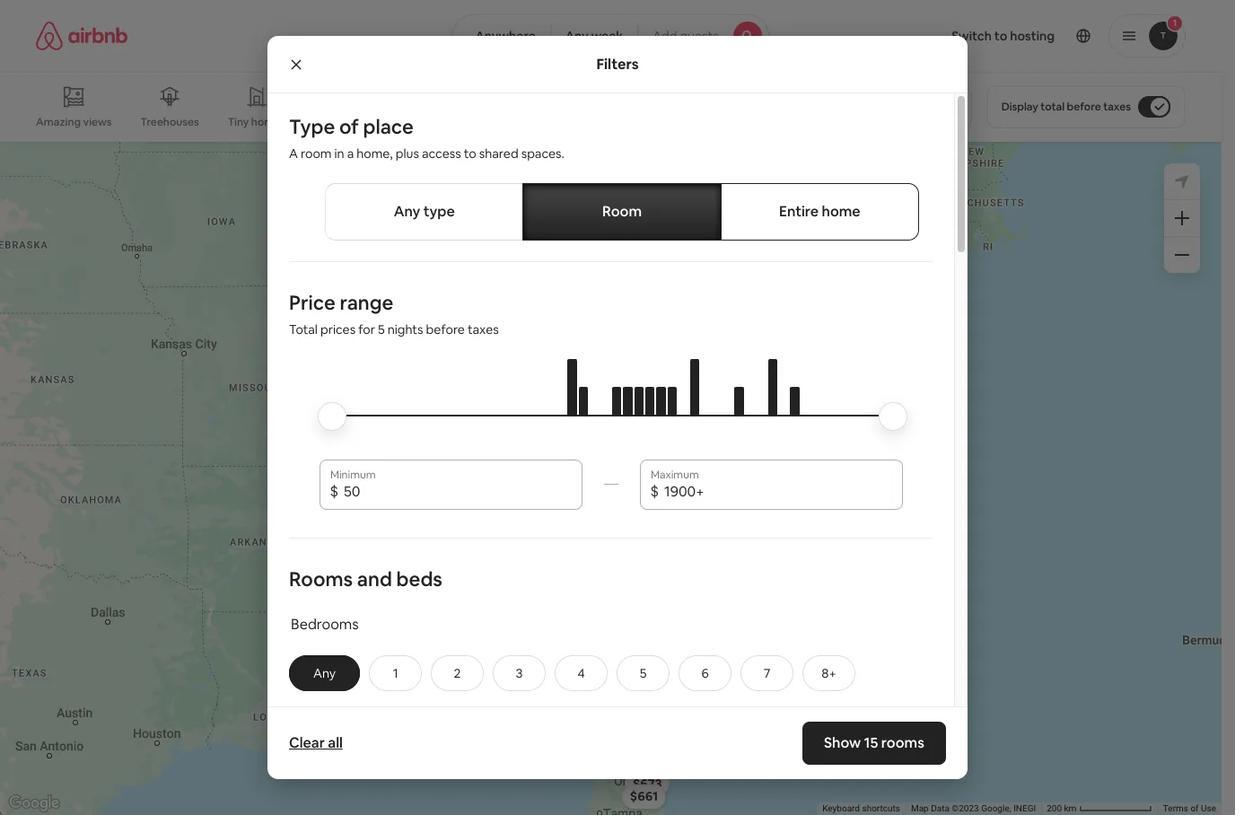 Task type: describe. For each thing, give the bounding box(es) containing it.
2 button
[[431, 655, 484, 691]]

200 km button
[[1042, 803, 1158, 816]]

$673
[[633, 776, 662, 792]]

home,
[[357, 146, 393, 162]]

©2023
[[952, 804, 980, 814]]

clear all
[[289, 734, 343, 753]]

terms
[[1164, 804, 1189, 814]]

shared
[[479, 146, 519, 162]]

$1,602 button
[[537, 486, 592, 511]]

filters
[[597, 54, 639, 73]]

8+ button
[[803, 655, 856, 691]]

a
[[347, 146, 354, 162]]

room
[[301, 146, 332, 162]]

any week button
[[550, 14, 639, 57]]

$1,193 button
[[656, 347, 708, 372]]

$1,001 button
[[576, 496, 629, 521]]

any element
[[308, 665, 341, 682]]

in
[[335, 146, 345, 162]]

$3,386
[[717, 372, 757, 388]]

show 15 rooms link
[[803, 722, 947, 765]]

amazing
[[36, 115, 81, 129]]

$1,021
[[684, 406, 721, 422]]

2 $ text field from the left
[[665, 483, 892, 501]]

clear all button
[[280, 726, 352, 762]]

200
[[1047, 804, 1063, 814]]

access
[[422, 146, 461, 162]]

$673 button
[[625, 771, 670, 796]]

keyboard shortcuts button
[[823, 803, 901, 816]]

clear
[[289, 734, 325, 753]]

total
[[1041, 100, 1065, 114]]

add guests button
[[638, 14, 769, 57]]

plus
[[396, 146, 419, 162]]

$1,001
[[584, 501, 621, 517]]

google map
showing 108 stays. region
[[0, 142, 1222, 816]]

$719
[[645, 451, 673, 467]]

terms of use link
[[1164, 804, 1217, 814]]

type
[[424, 202, 455, 221]]

entire home
[[780, 202, 861, 221]]

add guests
[[653, 28, 719, 44]]

6
[[702, 665, 709, 682]]

anywhere
[[475, 28, 536, 44]]

treehouses
[[141, 115, 199, 129]]

tiny homes
[[228, 115, 286, 129]]

$719 button
[[637, 446, 681, 471]]

any week
[[566, 28, 624, 44]]

display total before taxes button
[[987, 85, 1186, 128]]

use
[[1202, 804, 1217, 814]]

spaces.
[[522, 146, 565, 162]]

1 horizontal spatial $787 button
[[637, 448, 682, 473]]

of for place
[[339, 114, 359, 139]]

2 $ from the left
[[651, 482, 659, 501]]

data
[[932, 804, 950, 814]]

any type
[[394, 202, 455, 221]]

show list button
[[556, 693, 666, 736]]

km
[[1065, 804, 1077, 814]]

200 km
[[1047, 804, 1079, 814]]

$661 button
[[622, 785, 666, 810]]

amazing views
[[36, 115, 112, 129]]

google image
[[4, 792, 64, 816]]

rooms
[[289, 567, 353, 592]]

zoom out image
[[1176, 248, 1190, 262]]

8+ element
[[822, 665, 837, 682]]

$1,310 button
[[819, 241, 872, 266]]

$1,602
[[545, 491, 584, 507]]

map data ©2023 google, inegi
[[912, 804, 1037, 814]]

0 vertical spatial $787
[[645, 452, 674, 468]]

1 vertical spatial $787 button
[[475, 526, 520, 552]]

type of place a room in a home, plus access to shared spaces.
[[289, 114, 565, 162]]

entire home button
[[721, 183, 920, 241]]

week
[[592, 28, 624, 44]]

list
[[609, 706, 627, 723]]

7 button
[[741, 655, 794, 691]]

all
[[328, 734, 343, 753]]

any for type
[[394, 202, 421, 221]]

6 button
[[679, 655, 732, 691]]

1 $ from the left
[[330, 482, 339, 501]]

$1,310
[[827, 246, 864, 262]]

entire
[[780, 202, 819, 221]]

anywhere button
[[453, 14, 551, 57]]

$1,193
[[664, 352, 700, 368]]

15
[[865, 734, 879, 753]]



Task type: locate. For each thing, give the bounding box(es) containing it.
2
[[454, 665, 461, 682]]

1 horizontal spatial show
[[825, 734, 862, 753]]

taxes
[[1104, 100, 1132, 114], [468, 322, 499, 338]]

taxes right nights
[[468, 322, 499, 338]]

0 horizontal spatial $787 button
[[475, 526, 520, 552]]

taxes inside button
[[1104, 100, 1132, 114]]

2 horizontal spatial any
[[566, 28, 589, 44]]

home
[[822, 202, 861, 221]]

keyboard
[[823, 804, 860, 814]]

nights
[[388, 322, 423, 338]]

show for show 15 rooms
[[825, 734, 862, 753]]

0 horizontal spatial any
[[313, 665, 336, 682]]

$742 button down home,
[[353, 165, 398, 190]]

0 vertical spatial 5
[[378, 322, 385, 338]]

5
[[378, 322, 385, 338], [640, 665, 647, 682]]

$742
[[361, 169, 390, 185], [632, 393, 661, 409]]

5 inside button
[[640, 665, 647, 682]]

of for use
[[1191, 804, 1200, 814]]

2 vertical spatial any
[[313, 665, 336, 682]]

0 horizontal spatial $
[[330, 482, 339, 501]]

0 vertical spatial any
[[566, 28, 589, 44]]

show 15 rooms
[[825, 734, 925, 753]]

any button
[[289, 655, 360, 691]]

4
[[578, 665, 585, 682]]

none search field containing anywhere
[[453, 14, 769, 57]]

0 vertical spatial show
[[574, 706, 607, 723]]

taxes right total
[[1104, 100, 1132, 114]]

any type button
[[325, 183, 524, 241]]

$1,021 button
[[676, 401, 729, 426]]

1 button
[[369, 655, 422, 691]]

room button
[[523, 183, 722, 241]]

0 vertical spatial $742 button
[[353, 165, 398, 190]]

0 horizontal spatial 5
[[378, 322, 385, 338]]

views
[[83, 115, 112, 129]]

windmills
[[315, 115, 364, 129]]

shortcuts
[[863, 804, 901, 814]]

0 horizontal spatial taxes
[[468, 322, 499, 338]]

display total before taxes
[[1002, 100, 1132, 114]]

$742 down home,
[[361, 169, 390, 185]]

$742 button
[[353, 165, 398, 190], [624, 388, 669, 413]]

yurts
[[405, 115, 432, 129]]

tiny
[[228, 115, 249, 129]]

place
[[363, 114, 414, 139]]

of up "a"
[[339, 114, 359, 139]]

$ down $719
[[651, 482, 659, 501]]

group
[[36, 72, 878, 142]]

3
[[516, 665, 523, 682]]

$661
[[630, 789, 658, 805]]

before inside button
[[1068, 100, 1102, 114]]

0 vertical spatial of
[[339, 114, 359, 139]]

1 $ text field from the left
[[344, 483, 572, 501]]

add
[[653, 28, 678, 44]]

5 button
[[617, 655, 670, 691]]

$3,386 button
[[709, 367, 765, 392]]

show for show list
[[574, 706, 607, 723]]

show list
[[574, 706, 627, 723]]

type
[[289, 114, 335, 139]]

3 button
[[493, 655, 546, 691]]

any left type
[[394, 202, 421, 221]]

most stays cost more than $475 per night. image
[[334, 359, 889, 443]]

0 horizontal spatial $787
[[483, 531, 512, 547]]

terms of use
[[1164, 804, 1217, 814]]

before right total
[[1068, 100, 1102, 114]]

total
[[289, 322, 318, 338]]

1 vertical spatial $742
[[632, 393, 661, 409]]

any left week
[[566, 28, 589, 44]]

any inside tab list
[[394, 202, 421, 221]]

5 inside price range total prices for 5 nights before taxes
[[378, 322, 385, 338]]

map
[[912, 804, 929, 814]]

group containing amazing views
[[36, 72, 878, 142]]

taxes inside price range total prices for 5 nights before taxes
[[468, 322, 499, 338]]

0 horizontal spatial $742 button
[[353, 165, 398, 190]]

show inside filters dialog
[[825, 734, 862, 753]]

1 vertical spatial $742 button
[[624, 388, 669, 413]]

before inside price range total prices for 5 nights before taxes
[[426, 322, 465, 338]]

$787
[[645, 452, 674, 468], [483, 531, 512, 547]]

zoom in image
[[1176, 211, 1190, 225]]

tab list containing any type
[[325, 183, 920, 241]]

filters dialog
[[268, 36, 968, 816]]

1 horizontal spatial taxes
[[1104, 100, 1132, 114]]

8+
[[822, 665, 837, 682]]

1 horizontal spatial $742
[[632, 393, 661, 409]]

display
[[1002, 100, 1039, 114]]

5 up show list "button"
[[640, 665, 647, 682]]

1 horizontal spatial $742 button
[[624, 388, 669, 413]]

1 vertical spatial before
[[426, 322, 465, 338]]

None search field
[[453, 14, 769, 57]]

5 right the for
[[378, 322, 385, 338]]

1 vertical spatial of
[[1191, 804, 1200, 814]]

4 button
[[555, 655, 608, 691]]

1 horizontal spatial $
[[651, 482, 659, 501]]

1 horizontal spatial of
[[1191, 804, 1200, 814]]

profile element
[[791, 0, 1186, 72]]

any for week
[[566, 28, 589, 44]]

rooms
[[882, 734, 925, 753]]

show
[[574, 706, 607, 723], [825, 734, 862, 753]]

0 vertical spatial $787 button
[[637, 448, 682, 473]]

0 horizontal spatial show
[[574, 706, 607, 723]]

1 horizontal spatial $ text field
[[665, 483, 892, 501]]

before
[[1068, 100, 1102, 114], [426, 322, 465, 338]]

0 vertical spatial before
[[1068, 100, 1102, 114]]

1 horizontal spatial before
[[1068, 100, 1102, 114]]

1 vertical spatial 5
[[640, 665, 647, 682]]

tab list inside filters dialog
[[325, 183, 920, 241]]

price
[[289, 290, 336, 315]]

before right nights
[[426, 322, 465, 338]]

room
[[603, 202, 642, 221]]

0 horizontal spatial before
[[426, 322, 465, 338]]

any inside "button"
[[313, 665, 336, 682]]

show left list on the bottom of page
[[574, 706, 607, 723]]

and
[[357, 567, 392, 592]]

1 horizontal spatial 5
[[640, 665, 647, 682]]

0 vertical spatial taxes
[[1104, 100, 1132, 114]]

inegi
[[1014, 804, 1037, 814]]

$742 down "$1,193" button
[[632, 393, 661, 409]]

$
[[330, 482, 339, 501], [651, 482, 659, 501]]

beds
[[397, 567, 443, 592]]

1 horizontal spatial any
[[394, 202, 421, 221]]

1 vertical spatial $787
[[483, 531, 512, 547]]

for
[[358, 322, 375, 338]]

1 vertical spatial taxes
[[468, 322, 499, 338]]

1 horizontal spatial $787
[[645, 452, 674, 468]]

1 vertical spatial show
[[825, 734, 862, 753]]

any inside search box
[[566, 28, 589, 44]]

keyboard shortcuts
[[823, 804, 901, 814]]

1 vertical spatial any
[[394, 202, 421, 221]]

tab list
[[325, 183, 920, 241]]

google,
[[982, 804, 1012, 814]]

show left 15
[[825, 734, 862, 753]]

1
[[393, 665, 398, 682]]

$ up rooms
[[330, 482, 339, 501]]

range
[[340, 290, 394, 315]]

$ text field
[[344, 483, 572, 501], [665, 483, 892, 501]]

rooms and beds
[[289, 567, 443, 592]]

guests
[[680, 28, 719, 44]]

7
[[764, 665, 771, 682]]

0 horizontal spatial $742
[[361, 169, 390, 185]]

0 horizontal spatial $ text field
[[344, 483, 572, 501]]

a
[[289, 146, 298, 162]]

of left use
[[1191, 804, 1200, 814]]

show inside "button"
[[574, 706, 607, 723]]

$742 button down "$1,193" button
[[624, 388, 669, 413]]

any down bedrooms
[[313, 665, 336, 682]]

0 vertical spatial $742
[[361, 169, 390, 185]]

to
[[464, 146, 477, 162]]

homes
[[251, 115, 286, 129]]

price range total prices for 5 nights before taxes
[[289, 290, 499, 338]]

of inside type of place a room in a home, plus access to shared spaces.
[[339, 114, 359, 139]]

0 horizontal spatial of
[[339, 114, 359, 139]]



Task type: vqa. For each thing, say whether or not it's contained in the screenshot.
night inside the Penticton, Canada 183 miles away Apr 7 – 12 $94 night
no



